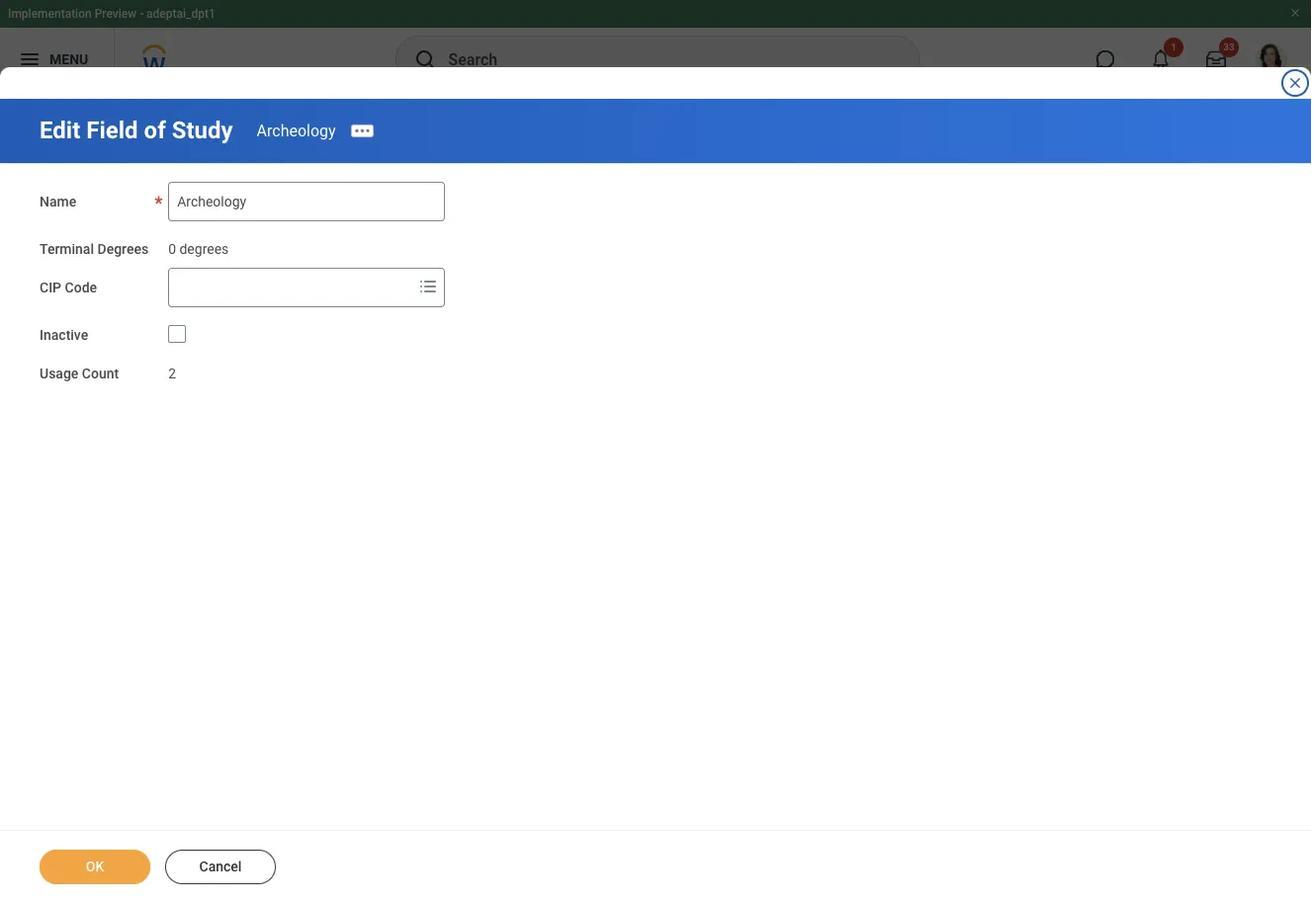 Task type: describe. For each thing, give the bounding box(es) containing it.
edit field of study dialog
[[0, 0, 1311, 903]]

terminal degrees element
[[168, 229, 229, 259]]

archeology
[[257, 121, 336, 140]]

usage count
[[40, 365, 119, 381]]

of
[[144, 117, 166, 144]]

usage count element
[[168, 354, 176, 383]]

edit field of study main content
[[0, 99, 1311, 903]]

profile logan mcneil element
[[1244, 38, 1299, 81]]

terminal degrees
[[40, 241, 148, 257]]

close environment banner image
[[1290, 7, 1301, 19]]

cancel button
[[165, 850, 276, 885]]

implementation
[[8, 7, 92, 21]]

terminal
[[40, 241, 94, 257]]

implementation preview -   adeptai_dpt1 banner
[[0, 0, 1311, 91]]

code
[[65, 280, 97, 295]]

CIP Code field
[[169, 270, 413, 305]]

inactive
[[40, 327, 88, 343]]

search image
[[413, 47, 437, 71]]

edit field of study
[[40, 117, 233, 144]]

preview
[[95, 7, 137, 21]]

0 degrees
[[168, 241, 229, 257]]



Task type: vqa. For each thing, say whether or not it's contained in the screenshot.
location icon to the bottom
no



Task type: locate. For each thing, give the bounding box(es) containing it.
prompts image
[[416, 275, 440, 298]]

name
[[40, 194, 76, 210]]

close edit field of study image
[[1288, 75, 1303, 91]]

-
[[140, 7, 144, 21]]

Name text field
[[168, 182, 445, 222]]

field
[[86, 117, 138, 144]]

notifications large image
[[1151, 49, 1171, 69]]

2
[[168, 365, 176, 381]]

usage
[[40, 365, 78, 381]]

degrees
[[179, 241, 229, 257]]

adeptai_dpt1
[[146, 7, 215, 21]]

archeology element
[[257, 121, 336, 140]]

count
[[82, 365, 119, 381]]

degrees
[[97, 241, 148, 257]]

ok
[[86, 859, 104, 875]]

edit
[[40, 117, 80, 144]]

cip
[[40, 280, 61, 295]]

inbox large image
[[1207, 49, 1226, 69]]

study
[[172, 117, 233, 144]]

cip code
[[40, 280, 97, 295]]

0
[[168, 241, 176, 257]]

ok button
[[40, 850, 150, 885]]

implementation preview -   adeptai_dpt1
[[8, 7, 215, 21]]

cancel
[[199, 859, 242, 875]]



